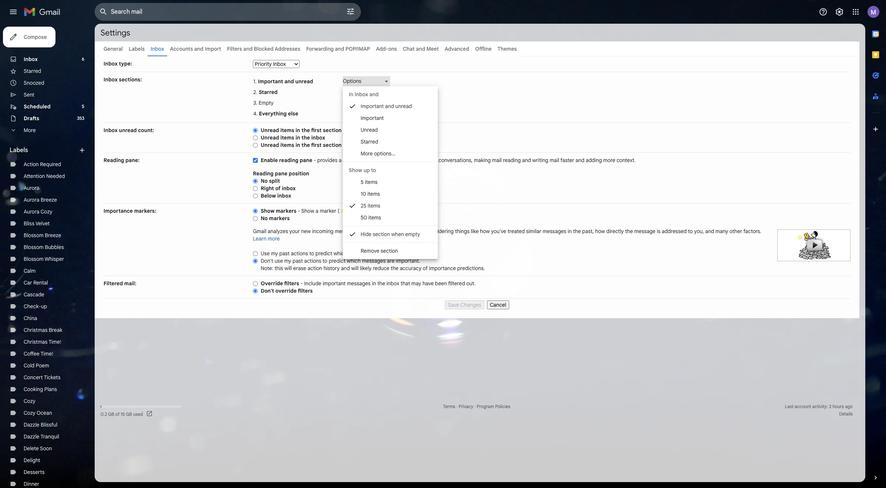 Task type: describe. For each thing, give the bounding box(es) containing it.
save changes button
[[445, 301, 485, 309]]

more for more
[[24, 127, 36, 134]]

velvet
[[36, 220, 50, 227]]

show for show markers - show a marker (
[[261, 208, 275, 214]]

things
[[456, 228, 470, 235]]

0 horizontal spatial pane
[[275, 170, 288, 177]]

coffee time!
[[24, 351, 53, 357]]

inbox inside labels 'navigation'
[[24, 56, 38, 63]]

other
[[730, 228, 743, 235]]

treated
[[508, 228, 525, 235]]

action
[[24, 161, 39, 168]]

required
[[40, 161, 61, 168]]

cozy for cozy ocean
[[24, 410, 35, 416]]

settings image
[[836, 7, 845, 16]]

10
[[361, 191, 366, 197]]

first for unread items in the first section and inbox, for example (2 : 3).
[[311, 142, 322, 148]]

terms
[[443, 404, 456, 409]]

cascade
[[24, 291, 44, 298]]

past inside 'don't use my past actions to predict which messages are important. note: this will erase action history and will likely reduce the accuracy of importance predictions.'
[[293, 258, 303, 264]]

predictions.
[[458, 265, 485, 272]]

dazzle for dazzle tranquil
[[24, 433, 39, 440]]

5 items
[[361, 179, 378, 185]]

provides
[[318, 157, 338, 164]]

is
[[657, 228, 661, 235]]

themes link
[[498, 46, 517, 52]]

chat and meet
[[403, 46, 439, 52]]

below inbox
[[261, 193, 291, 199]]

0 vertical spatial are
[[374, 250, 382, 257]]

show for show up to
[[349, 167, 363, 174]]

offline
[[476, 46, 492, 52]]

messages right the by
[[356, 208, 379, 214]]

new
[[301, 228, 311, 235]]

2 horizontal spatial -
[[314, 157, 316, 164]]

faster
[[561, 157, 575, 164]]

you,
[[695, 228, 705, 235]]

hide
[[361, 231, 372, 238]]

No split radio
[[253, 178, 258, 184]]

1 gb from the left
[[108, 411, 114, 417]]

inbox down right of inbox
[[278, 193, 291, 199]]

0 vertical spatial actions
[[291, 250, 308, 257]]

items for 50 items
[[369, 214, 381, 221]]

messages left hide
[[335, 228, 359, 235]]

importance markers:
[[104, 208, 156, 214]]

Unread items in the inbox radio
[[253, 135, 258, 141]]

1 vertical spatial important
[[323, 280, 346, 287]]

labels for labels link
[[129, 46, 145, 52]]

policies
[[496, 404, 511, 409]]

:
[[408, 142, 410, 148]]

next
[[395, 157, 405, 164]]

1 reading from the left
[[279, 157, 299, 164]]

activity:
[[813, 404, 829, 409]]

starred inside labels 'navigation'
[[24, 68, 41, 74]]

blossom for blossom breeze
[[24, 232, 44, 239]]

like
[[471, 228, 479, 235]]

inbox right in
[[355, 91, 369, 98]]

starred link
[[24, 68, 41, 74]]

inbox left type:
[[104, 60, 118, 67]]

inbox unread count:
[[104, 127, 154, 134]]

christmas break
[[24, 327, 62, 334]]

inbox up "below inbox"
[[282, 185, 296, 192]]

of inside footer
[[115, 411, 120, 417]]

use
[[275, 258, 283, 264]]

reading pane:
[[104, 157, 140, 164]]

messages up likely
[[349, 250, 373, 257]]

marked
[[381, 208, 399, 214]]

in for unread items in the inbox
[[296, 134, 300, 141]]

markers for show
[[276, 208, 297, 214]]

of right list
[[433, 157, 438, 164]]

blossom bubbles
[[24, 244, 64, 251]]

in for unread items in the first section and inbox, for example (2 : 3).
[[296, 142, 300, 148]]

1 will from the left
[[285, 265, 292, 272]]

break
[[49, 327, 62, 334]]

to up 5 items
[[371, 167, 377, 174]]

unread for unread items in the first section
[[261, 127, 279, 134]]

in for unread items in the first section
[[296, 127, 300, 134]]

0 vertical spatial more
[[604, 157, 616, 164]]

drafts
[[24, 115, 39, 122]]

1. important and unread
[[254, 78, 313, 85]]

cold
[[24, 362, 35, 369]]

inbox type:
[[104, 60, 132, 67]]

used
[[133, 411, 143, 417]]

1 mail from the left
[[372, 157, 382, 164]]

items for unread items in the first section
[[281, 127, 295, 134]]

what's
[[384, 228, 400, 235]]

attention
[[24, 173, 45, 180]]

pane:
[[126, 157, 140, 164]]

considering
[[427, 228, 454, 235]]

3. empty
[[254, 99, 274, 106]]

predict inside 'don't use my past actions to predict which messages are important. note: this will erase action history and will likely reduce the accuracy of importance predictions.'
[[329, 258, 346, 264]]

analyzes
[[268, 228, 288, 235]]

the down the reduce at the bottom left of page
[[378, 280, 386, 287]]

chat
[[403, 46, 415, 52]]

items for 25 items
[[368, 202, 381, 209]]

past,
[[583, 228, 594, 235]]

filtered
[[449, 280, 465, 287]]

right of inbox
[[261, 185, 296, 192]]

1 vertical spatial unread
[[396, 103, 412, 110]]

likely
[[360, 265, 372, 272]]

section up unread items in the first section and inbox, for example (2 : 3).
[[323, 127, 342, 134]]

bliss
[[24, 220, 34, 227]]

unread for unread items in the first section and inbox, for example (2 : 3).
[[261, 142, 279, 148]]

and inside 'don't use my past actions to predict which messages are important. note: this will erase action history and will likely reduce the accuracy of importance predictions.'
[[341, 265, 350, 272]]

this
[[275, 265, 283, 272]]

the inside 'don't use my past actions to predict which messages are important. note: this will erase action history and will likely reduce the accuracy of importance predictions.'
[[391, 265, 399, 272]]

privacy
[[459, 404, 474, 409]]

2 how from the left
[[596, 228, 606, 235]]

read
[[360, 157, 371, 164]]

reduce
[[373, 265, 390, 272]]

scheduled
[[24, 103, 51, 110]]

christmas break link
[[24, 327, 62, 334]]

section down hide section when empty
[[381, 248, 398, 254]]

No markers radio
[[253, 216, 258, 221]]

aurora link
[[24, 185, 39, 191]]

history
[[324, 265, 340, 272]]

to left you,
[[689, 228, 694, 235]]

whisper
[[45, 256, 64, 262]]

0 vertical spatial past
[[280, 250, 290, 257]]

inbox down unread items in the first section
[[312, 134, 325, 141]]

messages right "similar"
[[543, 228, 567, 235]]

items for 10 items
[[368, 191, 380, 197]]

the up 'unread items in the inbox'
[[302, 127, 310, 134]]

0 vertical spatial important
[[383, 250, 406, 257]]

Don't override filters radio
[[253, 288, 258, 294]]

sections:
[[119, 76, 142, 83]]

0 vertical spatial important
[[258, 78, 283, 85]]

section right hide
[[373, 231, 390, 238]]

aurora for aurora breeze
[[24, 197, 39, 203]]

aurora for aurora link
[[24, 185, 39, 191]]

2 · from the left
[[475, 404, 476, 409]]

remove
[[361, 248, 380, 254]]

- for show
[[298, 208, 300, 214]]

writing
[[533, 157, 549, 164]]

options...
[[374, 150, 396, 157]]

Right of inbox radio
[[253, 186, 258, 191]]

which inside 'don't use my past actions to predict which messages are important. note: this will erase action history and will likely reduce the accuracy of importance predictions.'
[[347, 258, 361, 264]]

to right way
[[354, 157, 359, 164]]

messages inside 'don't use my past actions to predict which messages are important. note: this will erase action history and will likely reduce the accuracy of importance predictions.'
[[362, 258, 386, 264]]

making
[[474, 157, 491, 164]]

privacy link
[[459, 404, 474, 409]]

cooking
[[24, 386, 43, 393]]

no split
[[261, 178, 280, 184]]

1 horizontal spatial unread
[[296, 78, 313, 85]]

inbox left that
[[387, 280, 400, 287]]

Unread items in the first section and inbox, for example (2 : 3). radio
[[253, 142, 258, 148]]

note:
[[261, 265, 274, 272]]

blossom whisper
[[24, 256, 64, 262]]

inbox right labels link
[[151, 46, 164, 52]]

cozy ocean
[[24, 410, 52, 416]]

save
[[448, 302, 460, 308]]

2 will from the left
[[352, 265, 359, 272]]

enable
[[261, 157, 278, 164]]

message
[[635, 228, 656, 235]]

filters
[[227, 46, 242, 52]]

Use my past actions to predict which messages are important to me. radio
[[253, 251, 258, 256]]

scheduled link
[[24, 103, 51, 110]]

program policies link
[[477, 404, 511, 409]]

calm link
[[24, 268, 36, 274]]

factors.
[[744, 228, 762, 235]]

more options...
[[361, 150, 396, 157]]

section up provides
[[323, 142, 342, 148]]

important for important
[[361, 115, 384, 121]]

0 vertical spatial pane
[[300, 157, 313, 164]]

the down 'unread items in the inbox'
[[302, 142, 310, 148]]

delight link
[[24, 457, 40, 464]]

reading for reading pane position
[[253, 170, 274, 177]]

Search mail text field
[[111, 8, 326, 16]]

hide section when empty
[[361, 231, 421, 238]]

cold poem link
[[24, 362, 49, 369]]

the right directly
[[626, 228, 634, 235]]

cozy for the cozy 'link'
[[24, 398, 35, 405]]

0 vertical spatial inbox link
[[151, 46, 164, 52]]

no for no split
[[261, 178, 268, 184]]

unread for unread items in the inbox
[[261, 134, 279, 141]]

don't use my past actions to predict which messages are important. note: this will erase action history and will likely reduce the accuracy of importance predictions.
[[261, 258, 485, 272]]

link to an instructional video for priority inbox image
[[778, 230, 851, 261]]

bubbles
[[45, 244, 64, 251]]

you've
[[492, 228, 507, 235]]

0 vertical spatial your
[[413, 157, 423, 164]]

to down 50
[[360, 228, 365, 235]]

5 for 5
[[82, 104, 84, 109]]



Task type: vqa. For each thing, say whether or not it's contained in the screenshot.
"Just"
no



Task type: locate. For each thing, give the bounding box(es) containing it.
1 vertical spatial 5
[[361, 179, 364, 185]]

0 vertical spatial cozy
[[41, 208, 52, 215]]

time! for coffee time!
[[41, 351, 53, 357]]

show down way
[[349, 167, 363, 174]]

2 reading from the left
[[504, 157, 521, 164]]

2 first from the top
[[311, 142, 322, 148]]

blossom up 'calm' link
[[24, 256, 44, 262]]

0 vertical spatial predict
[[366, 228, 383, 235]]

1 horizontal spatial past
[[293, 258, 303, 264]]

concert tickets
[[24, 374, 61, 381]]

1 vertical spatial cozy
[[24, 398, 35, 405]]

5 up 353
[[82, 104, 84, 109]]

0.2 gb of 15 gb used
[[101, 411, 143, 417]]

reading
[[104, 157, 124, 164], [253, 170, 274, 177]]

position
[[289, 170, 310, 177]]

1 vertical spatial pane
[[275, 170, 288, 177]]

show left marker
[[302, 208, 315, 214]]

None radio
[[253, 258, 258, 264], [253, 281, 258, 286], [253, 258, 258, 264], [253, 281, 258, 286]]

changes
[[461, 302, 482, 308]]

353
[[77, 116, 84, 121]]

my right use
[[285, 258, 292, 264]]

are up 'don't use my past actions to predict which messages are important. note: this will erase action history and will likely reduce the accuracy of importance predictions.'
[[374, 250, 382, 257]]

2 christmas from the top
[[24, 339, 48, 345]]

1 vertical spatial don't
[[261, 288, 274, 294]]

0 vertical spatial which
[[334, 250, 348, 257]]

reading up no split
[[253, 170, 274, 177]]

2 vertical spatial unread
[[119, 127, 137, 134]]

inbox link up starred link
[[24, 56, 38, 63]]

0 vertical spatial unread
[[296, 78, 313, 85]]

1 vertical spatial predict
[[316, 250, 333, 257]]

will left likely
[[352, 265, 359, 272]]

tab list
[[866, 24, 887, 462]]

1 vertical spatial a
[[316, 208, 319, 214]]

important,
[[401, 228, 425, 235]]

in down the reduce at the bottom left of page
[[372, 280, 376, 287]]

which up "history"
[[334, 250, 348, 257]]

more inside button
[[24, 127, 36, 134]]

2 blossom from the top
[[24, 244, 44, 251]]

unread up for on the top of page
[[361, 127, 378, 133]]

· right privacy link
[[475, 404, 476, 409]]

1 vertical spatial labels
[[10, 147, 28, 154]]

None radio
[[253, 208, 258, 214]]

mail right making
[[493, 157, 502, 164]]

reading left pane:
[[104, 157, 124, 164]]

1 aurora from the top
[[24, 185, 39, 191]]

0 horizontal spatial unread
[[119, 127, 137, 134]]

1 horizontal spatial inbox link
[[151, 46, 164, 52]]

items right 25
[[368, 202, 381, 209]]

don't for don't use my past actions to predict which messages are important. note: this will erase action history and will likely reduce the accuracy of importance predictions.
[[261, 258, 274, 264]]

add-ons
[[376, 46, 397, 52]]

offline link
[[476, 46, 492, 52]]

mail right read on the top left of page
[[372, 157, 382, 164]]

more right adding
[[604, 157, 616, 164]]

important down the important and unread on the left of page
[[361, 115, 384, 121]]

1 horizontal spatial more
[[604, 157, 616, 164]]

dazzle for dazzle blissful
[[24, 422, 39, 428]]

1 don't from the top
[[261, 258, 274, 264]]

mail:
[[124, 280, 136, 287]]

2 vertical spatial blossom
[[24, 256, 44, 262]]

1 vertical spatial first
[[311, 142, 322, 148]]

unread for unread
[[361, 127, 378, 133]]

breeze for blossom breeze
[[45, 232, 61, 239]]

2 vertical spatial -
[[301, 280, 303, 287]]

labels
[[129, 46, 145, 52], [10, 147, 28, 154]]

1 vertical spatial christmas
[[24, 339, 48, 345]]

actions
[[291, 250, 308, 257], [304, 258, 322, 264]]

markers:
[[134, 208, 156, 214]]

filtered
[[104, 280, 123, 287]]

desserts link
[[24, 469, 45, 476]]

0 vertical spatial a
[[339, 157, 342, 164]]

1 no from the top
[[261, 178, 268, 184]]

main menu image
[[9, 7, 18, 16]]

1 horizontal spatial -
[[301, 280, 303, 287]]

to left me.
[[407, 250, 412, 257]]

2 horizontal spatial starred
[[361, 138, 379, 145]]

right
[[261, 185, 274, 192]]

don't for don't override filters
[[261, 288, 274, 294]]

1 vertical spatial actions
[[304, 258, 322, 264]]

way
[[343, 157, 353, 164]]

your inside the "gmail analyzes your new incoming messages to predict what's important, considering things like how you've treated similar messages in the past, how directly the message is addressed to you, and many other factors. learn more"
[[290, 228, 300, 235]]

are inside 'don't use my past actions to predict which messages are important. note: this will erase action history and will likely reduce the accuracy of importance predictions.'
[[387, 258, 395, 264]]

list
[[425, 157, 431, 164]]

3.
[[254, 99, 258, 106]]

items down unread items in the first section
[[281, 134, 295, 141]]

2 don't from the top
[[261, 288, 274, 294]]

0 vertical spatial 5
[[82, 104, 84, 109]]

actions up action
[[304, 258, 322, 264]]

import
[[205, 46, 221, 52]]

of inside 'don't use my past actions to predict which messages are important. note: this will erase action history and will likely reduce the accuracy of importance predictions.'
[[423, 265, 428, 272]]

0 vertical spatial don't
[[261, 258, 274, 264]]

rental
[[33, 279, 48, 286]]

markers for no
[[269, 215, 290, 222]]

blossom for blossom bubbles
[[24, 244, 44, 251]]

inbox down the inbox type:
[[104, 76, 118, 83]]

out.
[[467, 280, 476, 287]]

1 horizontal spatial are
[[387, 258, 395, 264]]

your
[[413, 157, 423, 164], [290, 228, 300, 235]]

1 horizontal spatial starred
[[259, 89, 278, 95]]

cozy down the cozy 'link'
[[24, 410, 35, 416]]

section
[[323, 127, 342, 134], [323, 142, 342, 148], [373, 231, 390, 238], [381, 248, 398, 254]]

1 horizontal spatial ·
[[475, 404, 476, 409]]

1 vertical spatial important
[[361, 103, 384, 110]]

bliss velvet link
[[24, 220, 50, 227]]

count:
[[138, 127, 154, 134]]

importance
[[429, 265, 456, 272]]

example
[[379, 142, 401, 148]]

0 horizontal spatial -
[[298, 208, 300, 214]]

as
[[400, 208, 405, 214]]

incoming
[[312, 228, 334, 235]]

2 no from the top
[[261, 215, 268, 222]]

important up 2. starred
[[258, 78, 283, 85]]

the down unread items in the first section
[[302, 134, 310, 141]]

account
[[796, 404, 812, 409]]

items for unread items in the first section and inbox, for example (2 : 3).
[[281, 142, 295, 148]]

of left 15
[[115, 411, 120, 417]]

- left provides
[[314, 157, 316, 164]]

last
[[786, 404, 794, 409]]

terms · privacy · program policies
[[443, 404, 511, 409]]

markers up the 'analyzes'
[[269, 215, 290, 222]]

filtered mail:
[[104, 280, 136, 287]]

2 vertical spatial predict
[[329, 258, 346, 264]]

time! down christmas time!
[[41, 351, 53, 357]]

0 vertical spatial time!
[[49, 339, 61, 345]]

cozy
[[41, 208, 52, 215], [24, 398, 35, 405], [24, 410, 35, 416]]

predict inside the "gmail analyzes your new incoming messages to predict what's important, considering things like how you've treated similar messages in the past, how directly the message is addressed to you, and many other factors. learn more"
[[366, 228, 383, 235]]

important for important and unread
[[361, 103, 384, 110]]

enable reading pane - provides a way to read mail right next to your list of conversations, making mail reading and writing mail faster and adding more context.
[[261, 157, 636, 164]]

0 vertical spatial important.
[[407, 208, 431, 214]]

0 horizontal spatial ·
[[457, 404, 458, 409]]

1 horizontal spatial mail
[[493, 157, 502, 164]]

delight
[[24, 457, 40, 464]]

0 vertical spatial reading
[[104, 157, 124, 164]]

how right the like at the right top of page
[[480, 228, 490, 235]]

first up 'unread items in the inbox'
[[311, 127, 322, 134]]

of right accuracy
[[423, 265, 428, 272]]

2 horizontal spatial mail
[[550, 157, 560, 164]]

0 vertical spatial markers
[[276, 208, 297, 214]]

in down unread items in the first section
[[296, 134, 300, 141]]

which
[[334, 250, 348, 257], [347, 258, 361, 264]]

don't down the 'override'
[[261, 288, 274, 294]]

aurora down attention on the top left of page
[[24, 185, 39, 191]]

navigation
[[104, 299, 851, 309]]

footer
[[95, 403, 860, 418]]

0 vertical spatial no
[[261, 178, 268, 184]]

more down the 'analyzes'
[[268, 235, 280, 242]]

learn
[[253, 235, 267, 242]]

0 horizontal spatial up
[[41, 303, 47, 310]]

show markers - show a marker (
[[261, 208, 341, 214]]

no for no markers
[[261, 215, 268, 222]]

in down 'unread items in the inbox'
[[296, 142, 300, 148]]

1 horizontal spatial labels
[[129, 46, 145, 52]]

0 vertical spatial -
[[314, 157, 316, 164]]

will right this
[[285, 265, 292, 272]]

first for unread items in the first section
[[311, 127, 322, 134]]

footer containing terms
[[95, 403, 860, 418]]

no up 'right'
[[261, 178, 268, 184]]

mail left faster at the top of page
[[550, 157, 560, 164]]

calm
[[24, 268, 36, 274]]

chat and meet link
[[403, 46, 439, 52]]

0 vertical spatial christmas
[[24, 327, 48, 334]]

0 horizontal spatial starred
[[24, 68, 41, 74]]

1 vertical spatial more
[[361, 150, 373, 157]]

and
[[194, 46, 204, 52], [244, 46, 253, 52], [335, 46, 345, 52], [416, 46, 426, 52], [285, 78, 294, 85], [370, 91, 379, 98], [386, 103, 394, 110], [343, 142, 353, 148], [523, 157, 532, 164], [576, 157, 585, 164], [706, 228, 715, 235], [341, 265, 350, 272]]

1 horizontal spatial up
[[364, 167, 370, 174]]

in inbox and
[[349, 91, 379, 98]]

0 horizontal spatial important
[[323, 280, 346, 287]]

cascade link
[[24, 291, 44, 298]]

0 vertical spatial filters
[[285, 280, 299, 287]]

to
[[354, 157, 359, 164], [407, 157, 412, 164], [371, 167, 377, 174], [360, 228, 365, 235], [689, 228, 694, 235], [310, 250, 314, 257], [407, 250, 412, 257], [323, 258, 328, 264]]

more inside the "gmail analyzes your new incoming messages to predict what's important, considering things like how you've treated similar messages in the past, how directly the message is addressed to you, and many other factors. learn more"
[[268, 235, 280, 242]]

context.
[[617, 157, 636, 164]]

predict up "history"
[[316, 250, 333, 257]]

in up 'unread items in the inbox'
[[296, 127, 300, 134]]

)
[[346, 208, 347, 214]]

to inside 'don't use my past actions to predict which messages are important. note: this will erase action history and will likely reduce the accuracy of importance predictions.'
[[323, 258, 328, 264]]

5
[[82, 104, 84, 109], [361, 179, 364, 185]]

program
[[477, 404, 495, 409]]

None search field
[[95, 3, 361, 21]]

2 gb from the left
[[126, 411, 132, 417]]

plans
[[44, 386, 57, 393]]

christmas down china link at left
[[24, 327, 48, 334]]

aurora cozy link
[[24, 208, 52, 215]]

items down 'unread items in the inbox'
[[281, 142, 295, 148]]

0 vertical spatial up
[[364, 167, 370, 174]]

past up erase at the bottom
[[293, 258, 303, 264]]

add-ons link
[[376, 46, 397, 52]]

0 horizontal spatial will
[[285, 265, 292, 272]]

2 horizontal spatial show
[[349, 167, 363, 174]]

labels heading
[[10, 147, 78, 154]]

labels up action
[[10, 147, 28, 154]]

in inside the "gmail analyzes your new incoming messages to predict what's important, considering things like how you've treated similar messages in the past, how directly the message is addressed to you, and many other factors. learn more"
[[568, 228, 572, 235]]

advanced search options image
[[344, 4, 358, 19]]

cozy down cooking
[[24, 398, 35, 405]]

my inside 'don't use my past actions to predict which messages are important. note: this will erase action history and will likely reduce the accuracy of importance predictions.'
[[285, 258, 292, 264]]

up for show
[[364, 167, 370, 174]]

reading up reading pane position
[[279, 157, 299, 164]]

0 vertical spatial blossom
[[24, 232, 44, 239]]

cancel
[[490, 302, 507, 308]]

gb right 0.2
[[108, 411, 114, 417]]

dazzle tranquil
[[24, 433, 59, 440]]

items for 5 items
[[365, 179, 378, 185]]

2 mail from the left
[[493, 157, 502, 164]]

0 horizontal spatial more
[[268, 235, 280, 242]]

attention needed link
[[24, 173, 65, 180]]

Unread items in the first section radio
[[253, 128, 258, 133]]

dazzle blissful
[[24, 422, 57, 428]]

important. up accuracy
[[396, 258, 421, 264]]

pop/imap
[[346, 46, 370, 52]]

0 horizontal spatial your
[[290, 228, 300, 235]]

check-
[[24, 303, 41, 310]]

1 vertical spatial -
[[298, 208, 300, 214]]

0 vertical spatial dazzle
[[24, 422, 39, 428]]

1 vertical spatial no
[[261, 215, 268, 222]]

1 dazzle from the top
[[24, 422, 39, 428]]

labels navigation
[[0, 24, 95, 488]]

important. right as
[[407, 208, 431, 214]]

search mail image
[[97, 5, 110, 19]]

aurora for aurora cozy
[[24, 208, 39, 215]]

car rental link
[[24, 279, 48, 286]]

0 horizontal spatial inbox link
[[24, 56, 38, 63]]

filters
[[285, 280, 299, 287], [298, 288, 313, 294]]

starred up snoozed
[[24, 68, 41, 74]]

1 vertical spatial which
[[347, 258, 361, 264]]

1 vertical spatial breeze
[[45, 232, 61, 239]]

pane up split
[[275, 170, 288, 177]]

in
[[296, 127, 300, 134], [296, 134, 300, 141], [296, 142, 300, 148], [568, 228, 572, 235], [372, 280, 376, 287]]

reading for reading pane:
[[104, 157, 124, 164]]

labels for labels heading
[[10, 147, 28, 154]]

up down cascade link
[[41, 303, 47, 310]]

0 horizontal spatial reading
[[104, 157, 124, 164]]

2 aurora from the top
[[24, 197, 39, 203]]

3 blossom from the top
[[24, 256, 44, 262]]

blossom breeze
[[24, 232, 61, 239]]

blossom breeze link
[[24, 232, 61, 239]]

more
[[604, 157, 616, 164], [268, 235, 280, 242]]

3 aurora from the top
[[24, 208, 39, 215]]

None checkbox
[[253, 158, 258, 163]]

labels up type:
[[129, 46, 145, 52]]

dazzle up delete
[[24, 433, 39, 440]]

more for more options...
[[361, 150, 373, 157]]

learn more link
[[253, 235, 280, 242]]

time! for christmas time!
[[49, 339, 61, 345]]

to right next
[[407, 157, 412, 164]]

gmail image
[[24, 4, 64, 19]]

1 vertical spatial starred
[[259, 89, 278, 95]]

markers up no markers
[[276, 208, 297, 214]]

follow link to manage storage image
[[146, 411, 153, 418]]

the
[[302, 127, 310, 134], [302, 134, 310, 141], [302, 142, 310, 148], [574, 228, 581, 235], [626, 228, 634, 235], [391, 265, 399, 272], [378, 280, 386, 287]]

5 inside labels 'navigation'
[[82, 104, 84, 109]]

1 horizontal spatial my
[[285, 258, 292, 264]]

3 mail from the left
[[550, 157, 560, 164]]

1 vertical spatial filters
[[298, 288, 313, 294]]

1 vertical spatial inbox link
[[24, 56, 38, 63]]

25
[[361, 202, 367, 209]]

which up likely
[[347, 258, 361, 264]]

christmas for christmas break
[[24, 327, 48, 334]]

dazzle down "cozy ocean"
[[24, 422, 39, 428]]

2 horizontal spatial unread
[[396, 103, 412, 110]]

everything
[[259, 110, 287, 117]]

important down "in inbox and"
[[361, 103, 384, 110]]

up for check-
[[41, 303, 47, 310]]

2 vertical spatial starred
[[361, 138, 379, 145]]

concert
[[24, 374, 43, 381]]

inbox up starred link
[[24, 56, 38, 63]]

of up "below inbox"
[[276, 185, 281, 192]]

inbox up reading pane:
[[104, 127, 118, 134]]

hours
[[833, 404, 845, 409]]

0 horizontal spatial my
[[271, 250, 278, 257]]

important and unread
[[361, 103, 412, 110]]

bliss velvet
[[24, 220, 50, 227]]

navigation containing save changes
[[104, 299, 851, 309]]

2 vertical spatial important
[[361, 115, 384, 121]]

0 horizontal spatial 5
[[82, 104, 84, 109]]

1 first from the top
[[311, 127, 322, 134]]

gmail analyzes your new incoming messages to predict what's important, considering things like how you've treated similar messages in the past, how directly the message is addressed to you, and many other factors. learn more
[[253, 228, 762, 242]]

1 vertical spatial time!
[[41, 351, 53, 357]]

5 for 5 items
[[361, 179, 364, 185]]

4. everything else
[[254, 110, 299, 117]]

1 horizontal spatial a
[[339, 157, 342, 164]]

christmas for christmas time!
[[24, 339, 48, 345]]

Below inbox radio
[[253, 193, 258, 199]]

0 vertical spatial breeze
[[41, 197, 57, 203]]

filters up don't override filters
[[285, 280, 299, 287]]

1 horizontal spatial reading
[[504, 157, 521, 164]]

don't up note:
[[261, 258, 274, 264]]

filters down the include
[[298, 288, 313, 294]]

1 vertical spatial aurora
[[24, 197, 39, 203]]

1 horizontal spatial how
[[596, 228, 606, 235]]

0 vertical spatial starred
[[24, 68, 41, 74]]

to up action
[[310, 250, 314, 257]]

poem
[[36, 362, 49, 369]]

1 vertical spatial up
[[41, 303, 47, 310]]

show
[[349, 167, 363, 174], [261, 208, 275, 214], [302, 208, 315, 214]]

predict down use my past actions to predict which messages are important to me.
[[329, 258, 346, 264]]

breeze for aurora breeze
[[41, 197, 57, 203]]

1 christmas from the top
[[24, 327, 48, 334]]

labels inside 'navigation'
[[10, 147, 28, 154]]

1 vertical spatial your
[[290, 228, 300, 235]]

first up provides
[[311, 142, 322, 148]]

1 horizontal spatial will
[[352, 265, 359, 272]]

2 dazzle from the top
[[24, 433, 39, 440]]

important down when
[[383, 250, 406, 257]]

1 horizontal spatial 5
[[361, 179, 364, 185]]

important. inside 'don't use my past actions to predict which messages are important. note: this will erase action history and will likely reduce the accuracy of importance predictions.'
[[396, 258, 421, 264]]

actions inside 'don't use my past actions to predict which messages are important. note: this will erase action history and will likely reduce the accuracy of importance predictions.'
[[304, 258, 322, 264]]

inbox link right labels link
[[151, 46, 164, 52]]

0 vertical spatial more
[[24, 127, 36, 134]]

messages down likely
[[347, 280, 371, 287]]

support image
[[820, 7, 828, 16]]

unread right unread items in the inbox radio
[[261, 134, 279, 141]]

- for include
[[301, 280, 303, 287]]

up inside labels 'navigation'
[[41, 303, 47, 310]]

1 horizontal spatial show
[[302, 208, 315, 214]]

0 horizontal spatial past
[[280, 250, 290, 257]]

0 horizontal spatial gb
[[108, 411, 114, 417]]

gb right 15
[[126, 411, 132, 417]]

1 vertical spatial more
[[268, 235, 280, 242]]

advanced link
[[445, 46, 470, 52]]

1 horizontal spatial pane
[[300, 157, 313, 164]]

blossom for blossom whisper
[[24, 256, 44, 262]]

ago
[[846, 404, 854, 409]]

items for unread items in the inbox
[[281, 134, 295, 141]]

my up use
[[271, 250, 278, 257]]

·
[[457, 404, 458, 409], [475, 404, 476, 409]]

1 vertical spatial markers
[[269, 215, 290, 222]]

options
[[343, 78, 362, 84]]

1 blossom from the top
[[24, 232, 44, 239]]

1 how from the left
[[480, 228, 490, 235]]

the left past,
[[574, 228, 581, 235]]

pane up the position
[[300, 157, 313, 164]]

blossom down bliss velvet 'link'
[[24, 232, 44, 239]]

and inside the "gmail analyzes your new incoming messages to predict what's important, considering things like how you've treated similar messages in the past, how directly the message is addressed to you, and many other factors. learn more"
[[706, 228, 715, 235]]

reading left writing at the top
[[504, 157, 521, 164]]

christmas
[[24, 327, 48, 334], [24, 339, 48, 345]]

erase
[[294, 265, 307, 272]]

0 horizontal spatial reading
[[279, 157, 299, 164]]

show up no markers
[[261, 208, 275, 214]]

1 · from the left
[[457, 404, 458, 409]]

0 vertical spatial labels
[[129, 46, 145, 52]]

don't inside 'don't use my past actions to predict which messages are important. note: this will erase action history and will likely reduce the accuracy of importance predictions.'
[[261, 258, 274, 264]]



